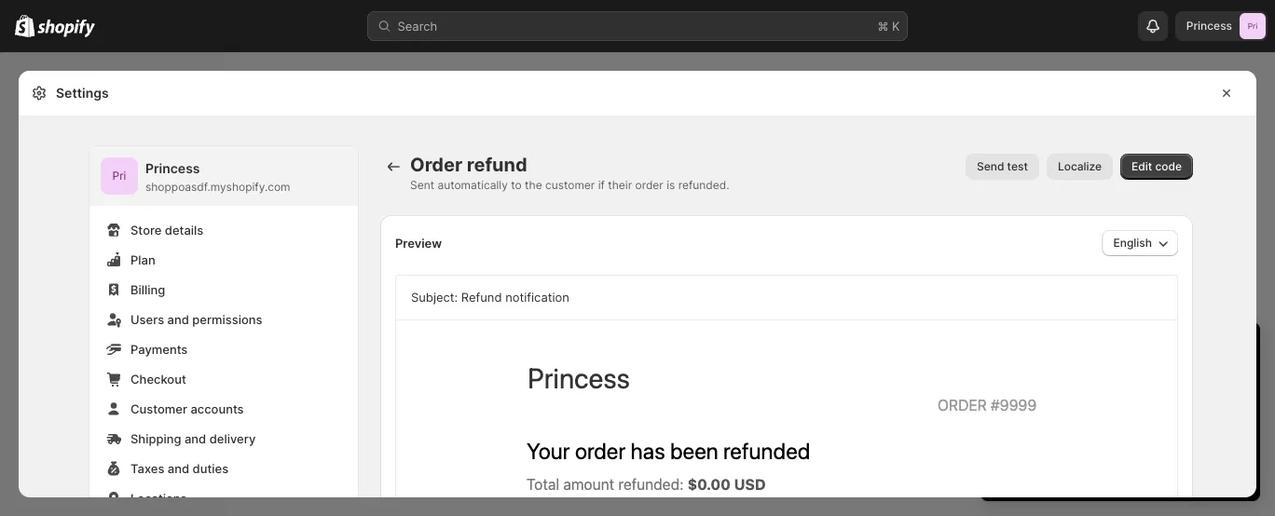 Task type: describe. For each thing, give the bounding box(es) containing it.
add
[[1109, 429, 1131, 443]]

refund
[[461, 290, 502, 305]]

customer
[[545, 178, 595, 192]]

sales channels button
[[11, 317, 213, 343]]

months
[[1051, 391, 1094, 406]]

discounts
[[45, 281, 103, 296]]

⌘
[[878, 19, 889, 33]]

for
[[1097, 391, 1113, 406]]

to inside to customize your online store and add bonus features
[[1134, 410, 1146, 425]]

1 day left in your trial button
[[981, 322, 1260, 362]]

princess for princess
[[1186, 19, 1232, 33]]

customer accounts link
[[101, 396, 347, 422]]

localize
[[1058, 160, 1102, 173]]

accounts
[[191, 402, 244, 416]]

1 vertical spatial settings
[[45, 481, 93, 495]]

first 3 months for $1/month
[[1014, 391, 1171, 406]]

shop settings menu element
[[89, 146, 358, 516]]

customer accounts
[[130, 402, 244, 416]]

credit
[[1098, 410, 1131, 425]]

shopify image
[[38, 19, 95, 38]]

store details link
[[101, 217, 347, 243]]

details
[[165, 223, 203, 237]]

refund
[[467, 153, 527, 176]]

0 vertical spatial store
[[1065, 410, 1094, 425]]

delivery
[[209, 432, 256, 446]]

1 horizontal spatial princess image
[[1240, 13, 1266, 39]]

1
[[999, 339, 1008, 362]]

app
[[1040, 410, 1062, 425]]

order
[[635, 178, 663, 192]]

your inside 1 day left in your trial dropdown button
[[1105, 339, 1144, 362]]

home link
[[11, 67, 213, 93]]

notification
[[505, 290, 569, 305]]

settings inside dialog
[[56, 85, 109, 101]]

send test
[[977, 160, 1028, 173]]

plan link
[[101, 247, 347, 273]]

shopify image
[[15, 15, 35, 37]]

if
[[598, 178, 605, 192]]

billing link
[[101, 277, 347, 303]]

settings link
[[11, 475, 213, 501]]

subject: refund notification
[[411, 290, 569, 305]]

send test button
[[966, 154, 1039, 180]]

shipping and delivery
[[130, 432, 256, 446]]

locations
[[130, 491, 187, 506]]

and for permissions
[[167, 312, 189, 327]]

preview
[[395, 236, 442, 250]]

billing
[[130, 282, 165, 297]]

english button
[[1102, 230, 1178, 256]]

to inside order refund sent automatically to the customer if their order is refunded.
[[511, 178, 522, 192]]

and for delivery
[[184, 432, 206, 446]]

shipping
[[130, 432, 181, 446]]

in
[[1084, 339, 1100, 362]]

users and permissions
[[130, 312, 262, 327]]

permissions
[[192, 312, 262, 327]]

customize
[[1149, 410, 1208, 425]]

and for duties
[[168, 461, 189, 476]]

$1/month
[[1117, 391, 1171, 406]]

settings dialog
[[19, 71, 1256, 516]]

edit code button
[[1120, 154, 1193, 180]]

left
[[1050, 339, 1079, 362]]

users
[[130, 312, 164, 327]]

edit
[[1132, 160, 1152, 173]]

search
[[398, 19, 437, 33]]



Task type: vqa. For each thing, say whether or not it's contained in the screenshot.
The Shipping
yes



Task type: locate. For each thing, give the bounding box(es) containing it.
0 horizontal spatial princess
[[145, 161, 200, 177]]

localize link
[[1047, 154, 1113, 180]]

1 horizontal spatial princess
[[1186, 19, 1232, 33]]

online
[[1014, 429, 1048, 443]]

edit code
[[1132, 160, 1182, 173]]

1 horizontal spatial your
[[1211, 410, 1236, 425]]

order refund sent automatically to the customer if their order is refunded.
[[410, 153, 729, 192]]

princess image
[[1240, 13, 1266, 39], [101, 158, 138, 195]]

0 vertical spatial your
[[1105, 339, 1144, 362]]

0 vertical spatial settings
[[56, 85, 109, 101]]

customer
[[130, 402, 187, 416]]

and right users
[[167, 312, 189, 327]]

code
[[1155, 160, 1182, 173]]

is
[[667, 178, 675, 192]]

1 vertical spatial store
[[1052, 429, 1081, 443]]

your up features
[[1211, 410, 1236, 425]]

sent
[[410, 178, 434, 192]]

1 vertical spatial princess
[[145, 161, 200, 177]]

trial
[[1149, 339, 1182, 362]]

store
[[1065, 410, 1094, 425], [1052, 429, 1081, 443]]

1 day left in your trial
[[999, 339, 1182, 362]]

1 vertical spatial your
[[1211, 410, 1236, 425]]

english
[[1113, 236, 1152, 250]]

and
[[167, 312, 189, 327], [1084, 429, 1106, 443], [184, 432, 206, 446], [168, 461, 189, 476]]

princess inside princess shoppoasdf.myshopify.com
[[145, 161, 200, 177]]

your right in
[[1105, 339, 1144, 362]]

to down $1/month
[[1134, 410, 1146, 425]]

store inside to customize your online store and add bonus features
[[1052, 429, 1081, 443]]

0 horizontal spatial to
[[511, 178, 522, 192]]

refunded.
[[678, 178, 729, 192]]

0 horizontal spatial your
[[1105, 339, 1144, 362]]

shoppoasdf.myshopify.com
[[145, 180, 290, 194]]

and right taxes
[[168, 461, 189, 476]]

taxes
[[130, 461, 164, 476]]

⌘ k
[[878, 19, 900, 33]]

and down customer accounts
[[184, 432, 206, 446]]

day
[[1013, 339, 1045, 362]]

the
[[525, 178, 542, 192]]

taxes and duties link
[[101, 456, 347, 482]]

subject:
[[411, 290, 458, 305]]

1 vertical spatial princess image
[[101, 158, 138, 195]]

$50
[[1014, 410, 1037, 425]]

store down the months
[[1065, 410, 1094, 425]]

store details
[[130, 223, 203, 237]]

order
[[410, 153, 462, 176]]

test
[[1007, 160, 1028, 173]]

and left add
[[1084, 429, 1106, 443]]

automatically
[[438, 178, 508, 192]]

your inside to customize your online store and add bonus features
[[1211, 410, 1236, 425]]

first
[[1014, 391, 1037, 406]]

send
[[977, 160, 1004, 173]]

checkout
[[130, 372, 186, 386]]

1 vertical spatial to
[[1134, 410, 1146, 425]]

0 horizontal spatial princess image
[[101, 158, 138, 195]]

3
[[1040, 391, 1048, 406]]

sales
[[19, 323, 48, 336]]

$50 app store credit link
[[1014, 410, 1131, 425]]

and inside to customize your online store and add bonus features
[[1084, 429, 1106, 443]]

shipping and delivery link
[[101, 426, 347, 452]]

to customize your online store and add bonus features
[[1014, 410, 1236, 443]]

sales channels
[[19, 323, 100, 336]]

to left the in the top of the page
[[511, 178, 522, 192]]

payments link
[[101, 336, 347, 363]]

k
[[892, 19, 900, 33]]

princess image inside shop settings menu element
[[101, 158, 138, 195]]

bonus
[[1135, 429, 1170, 443]]

locations link
[[101, 486, 347, 512]]

their
[[608, 178, 632, 192]]

1 horizontal spatial to
[[1134, 410, 1146, 425]]

0 vertical spatial to
[[511, 178, 522, 192]]

settings
[[56, 85, 109, 101], [45, 481, 93, 495]]

$50 app store credit
[[1014, 410, 1131, 425]]

plan
[[130, 253, 155, 267]]

princess shoppoasdf.myshopify.com
[[145, 161, 290, 194]]

payments
[[130, 342, 188, 357]]

pri button
[[101, 158, 138, 195]]

users and permissions link
[[101, 307, 347, 333]]

to
[[511, 178, 522, 192], [1134, 410, 1146, 425]]

taxes and duties
[[130, 461, 228, 476]]

checkout link
[[101, 366, 347, 392]]

store
[[130, 223, 162, 237]]

discounts link
[[11, 276, 213, 302]]

features
[[1173, 429, 1220, 443]]

home
[[45, 73, 79, 87]]

0 vertical spatial princess image
[[1240, 13, 1266, 39]]

channels
[[51, 323, 100, 336]]

0 vertical spatial princess
[[1186, 19, 1232, 33]]

settings left locations
[[45, 481, 93, 495]]

settings down shopify image
[[56, 85, 109, 101]]

duties
[[193, 461, 228, 476]]

1 day left in your trial element
[[981, 371, 1260, 501]]

your
[[1105, 339, 1144, 362], [1211, 410, 1236, 425]]

princess for princess shoppoasdf.myshopify.com
[[145, 161, 200, 177]]

store down the "$50 app store credit"
[[1052, 429, 1081, 443]]



